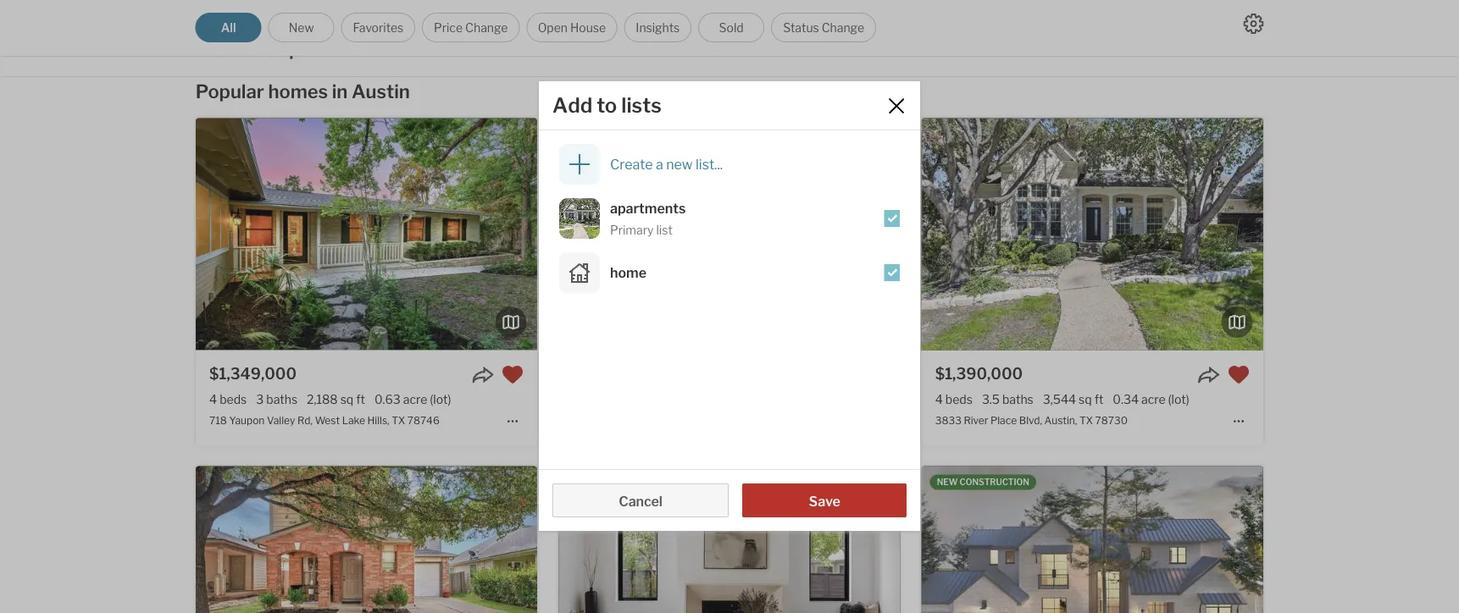 Task type: locate. For each thing, give the bounding box(es) containing it.
previous updates
[[195, 38, 350, 60]]

tx down 3,544 sq ft
[[1080, 415, 1093, 427]]

0 horizontal spatial 4 beds
[[209, 393, 247, 408]]

0 horizontal spatial austin,
[[347, 26, 380, 38]]

0 horizontal spatial beds
[[220, 393, 247, 408]]

1 bath
[[248, 4, 281, 18]]

photo of 11101 spicewood club dr, austin, tx 78750 image
[[559, 118, 900, 351], [900, 118, 1242, 351]]

1 beds from the left
[[220, 393, 247, 408]]

2450
[[209, 26, 236, 38]]

favorite button image
[[502, 364, 524, 386]]

2 baths from the left
[[1003, 393, 1034, 408]]

1 horizontal spatial 4 beds
[[935, 393, 973, 408]]

0 horizontal spatial change
[[465, 20, 508, 35]]

1 horizontal spatial beds
[[946, 393, 973, 408]]

construction for 1st 'photo of 4905 timberline dr, rollingwood, tx 78746' from the left
[[960, 478, 1030, 488]]

1 vertical spatial austin,
[[1045, 415, 1077, 427]]

wickersham
[[238, 26, 298, 38]]

baths up "blvd,"
[[1003, 393, 1034, 408]]

new
[[574, 478, 595, 488], [937, 478, 958, 488]]

add
[[553, 93, 593, 118]]

change for price change
[[465, 20, 508, 35]]

change inside radio
[[465, 20, 508, 35]]

favorite button checkbox
[[502, 364, 524, 386]]

0 horizontal spatial ft
[[331, 4, 340, 18]]

sq right 3,544
[[1079, 393, 1092, 408]]

1 left 'bath'
[[248, 4, 253, 18]]

2 1 from the left
[[248, 4, 253, 18]]

beds up yaupon
[[220, 393, 247, 408]]

baths
[[266, 393, 298, 408], [1003, 393, 1034, 408]]

1 horizontal spatial ft
[[356, 393, 365, 408]]

ln
[[300, 26, 312, 38]]

0 horizontal spatial new
[[574, 478, 595, 488]]

4 beds up 3833
[[935, 393, 973, 408]]

0 horizontal spatial construction
[[597, 478, 667, 488]]

ft up #1921,
[[331, 4, 340, 18]]

status
[[783, 20, 819, 35]]

3
[[256, 393, 264, 408]]

new construction
[[574, 478, 667, 488], [937, 478, 1030, 488]]

1 acre from the left
[[403, 393, 427, 408]]

ft for $1,390,000
[[1095, 393, 1104, 408]]

1 horizontal spatial acre
[[1142, 393, 1166, 408]]

1 vertical spatial option group
[[539, 199, 920, 294]]

photo of 4905 timberline dr, rollingwood, tx 78746 image
[[922, 467, 1263, 614], [1263, 467, 1459, 614]]

1 photo of 5525 war admiral dr, del valle, tx 78617 image from the left
[[196, 467, 537, 614]]

photo of 3833 river place blvd, austin, tx 78730 image
[[922, 118, 1263, 351], [1263, 118, 1459, 351], [559, 199, 600, 239]]

acre for $1,390,000
[[1142, 393, 1166, 408]]

2 photo of 4905 timberline dr, rollingwood, tx 78746 image from the left
[[1263, 467, 1459, 614]]

1 4 beds from the left
[[209, 393, 247, 408]]

popular homes in austin
[[196, 80, 410, 103]]

4 beds
[[209, 393, 247, 408], [935, 393, 973, 408]]

(lot)
[[430, 393, 451, 408], [1168, 393, 1190, 408]]

new construction up the cancel
[[574, 478, 667, 488]]

sq
[[316, 4, 329, 18], [340, 393, 354, 408], [1079, 393, 1092, 408]]

photo of 3833 river place blvd, austin, tx 78730 image inside option group
[[559, 199, 600, 239]]

0.34 acre (lot)
[[1113, 393, 1190, 408]]

2 photo of 718 yaupon valley rd, west lake hills, tx 78746 image from the left
[[537, 118, 879, 351]]

1 photo of 4905 timberline dr, rollingwood, tx 78746 image from the left
[[922, 467, 1263, 614]]

2 4 beds from the left
[[935, 393, 973, 408]]

1 1 from the left
[[209, 4, 215, 18]]

photo of 5525 war admiral dr, del valle, tx 78617 image
[[196, 467, 537, 614], [537, 467, 879, 614]]

austin,
[[347, 26, 380, 38], [1045, 415, 1077, 427]]

option group
[[195, 13, 876, 42], [539, 199, 920, 294]]

acre up the 78746
[[403, 393, 427, 408]]

$1,390,000
[[935, 365, 1023, 384]]

tx
[[382, 26, 396, 38], [392, 415, 405, 427], [1080, 415, 1093, 427]]

1 left bed
[[209, 4, 215, 18]]

0.63
[[375, 393, 401, 408]]

construction up the cancel
[[597, 478, 667, 488]]

construction
[[597, 478, 667, 488], [960, 478, 1030, 488]]

1
[[209, 4, 215, 18], [248, 4, 253, 18]]

1 bed
[[209, 4, 239, 18]]

2 construction from the left
[[960, 478, 1030, 488]]

new construction down the river
[[937, 478, 1030, 488]]

1 horizontal spatial new
[[937, 478, 958, 488]]

status change
[[783, 20, 864, 35]]

tx left 78741
[[382, 26, 396, 38]]

Price Change radio
[[422, 13, 520, 42]]

home
[[610, 265, 647, 282]]

0 horizontal spatial 4
[[209, 393, 217, 408]]

0 horizontal spatial new construction
[[574, 478, 667, 488]]

1 (lot) from the left
[[430, 393, 451, 408]]

bath
[[256, 4, 281, 18]]

718
[[209, 415, 227, 427]]

2 4 from the left
[[935, 393, 943, 408]]

sold
[[719, 20, 744, 35]]

baths up valley
[[266, 393, 298, 408]]

cancel
[[619, 494, 663, 510]]

2 new construction from the left
[[937, 478, 1030, 488]]

Open House radio
[[527, 13, 617, 42]]

austin, down 3,544
[[1045, 415, 1077, 427]]

ft
[[331, 4, 340, 18], [356, 393, 365, 408], [1095, 393, 1104, 408]]

2 horizontal spatial sq
[[1079, 393, 1092, 408]]

0 horizontal spatial acre
[[403, 393, 427, 408]]

new
[[289, 20, 314, 35]]

$1,349,000
[[209, 365, 297, 384]]

home checkbox
[[539, 253, 920, 294]]

0 horizontal spatial baths
[[266, 393, 298, 408]]

0 vertical spatial option group
[[195, 13, 876, 42]]

1 4 from the left
[[209, 393, 217, 408]]

sq up lake
[[340, 393, 354, 408]]

in
[[332, 80, 348, 103]]

0 horizontal spatial 1
[[209, 4, 215, 18]]

1 change from the left
[[465, 20, 508, 35]]

favorites
[[353, 20, 404, 35]]

change
[[465, 20, 508, 35], [822, 20, 864, 35]]

1 baths from the left
[[266, 393, 298, 408]]

2 (lot) from the left
[[1168, 393, 1190, 408]]

1 horizontal spatial (lot)
[[1168, 393, 1190, 408]]

change inside option
[[822, 20, 864, 35]]

4 up 718
[[209, 393, 217, 408]]

4 up 3833
[[935, 393, 943, 408]]

1 horizontal spatial 4
[[935, 393, 943, 408]]

construction down place
[[960, 478, 1030, 488]]

1 for 1 bath
[[248, 4, 253, 18]]

photo of 2402 sonora ct, austin, tx 78756 image
[[559, 467, 900, 614], [900, 467, 1242, 614]]

0 vertical spatial austin,
[[347, 26, 380, 38]]

Sold radio
[[698, 13, 765, 42]]

1 horizontal spatial change
[[822, 20, 864, 35]]

2 acre from the left
[[1142, 393, 1166, 408]]

change for status change
[[822, 20, 864, 35]]

2 beds from the left
[[946, 393, 973, 408]]

acre
[[403, 393, 427, 408], [1142, 393, 1166, 408]]

1 horizontal spatial 1
[[248, 4, 253, 18]]

4
[[209, 393, 217, 408], [935, 393, 943, 408]]

3833
[[935, 415, 962, 427]]

sq right 749
[[316, 4, 329, 18]]

add to lists element
[[553, 93, 865, 118]]

photo of 718 yaupon valley rd, west lake hills, tx 78746 image
[[196, 118, 537, 351], [537, 118, 879, 351]]

1 horizontal spatial construction
[[960, 478, 1030, 488]]

west
[[315, 415, 340, 427]]

open
[[538, 20, 568, 35]]

ft up lake
[[356, 393, 365, 408]]

0 horizontal spatial (lot)
[[430, 393, 451, 408]]

2 photo of 11101 spicewood club dr, austin, tx 78750 image from the left
[[900, 118, 1242, 351]]

beds for $1,390,000
[[946, 393, 973, 408]]

baths for $1,349,000
[[266, 393, 298, 408]]

3,544
[[1043, 393, 1076, 408]]

All radio
[[195, 13, 262, 42]]

option group containing apartments
[[539, 199, 920, 294]]

beds up 3833
[[946, 393, 973, 408]]

4 beds up 718
[[209, 393, 247, 408]]

ft up 78730
[[1095, 393, 1104, 408]]

cancel button
[[553, 484, 729, 518]]

favorite button image
[[1228, 364, 1250, 386]]

2 change from the left
[[822, 20, 864, 35]]

apartments
[[610, 200, 686, 217]]

change right status
[[822, 20, 864, 35]]

lists
[[621, 93, 662, 118]]

save button
[[743, 484, 907, 518]]

4 for $1,349,000
[[209, 393, 217, 408]]

(lot) up the 78746
[[430, 393, 451, 408]]

change right price
[[465, 20, 508, 35]]

1 horizontal spatial baths
[[1003, 393, 1034, 408]]

1 construction from the left
[[597, 478, 667, 488]]

beds
[[220, 393, 247, 408], [946, 393, 973, 408]]

1 horizontal spatial sq
[[340, 393, 354, 408]]

austin, right #1921,
[[347, 26, 380, 38]]

1 horizontal spatial new construction
[[937, 478, 1030, 488]]

acre right 0.34
[[1142, 393, 1166, 408]]

0.63 acre (lot)
[[375, 393, 451, 408]]

(lot) right 0.34
[[1168, 393, 1190, 408]]

2 horizontal spatial ft
[[1095, 393, 1104, 408]]

1 horizontal spatial austin,
[[1045, 415, 1077, 427]]

save
[[809, 494, 840, 510]]

list
[[656, 224, 673, 238]]

bed
[[217, 4, 239, 18]]

ft for $1,349,000
[[356, 393, 365, 408]]

favorite button checkbox
[[1228, 364, 1250, 386]]



Task type: vqa. For each thing, say whether or not it's contained in the screenshot.
TAB LIST
no



Task type: describe. For each thing, give the bounding box(es) containing it.
place
[[991, 415, 1017, 427]]

open house
[[538, 20, 606, 35]]

baths for $1,390,000
[[1003, 393, 1034, 408]]

acre for $1,349,000
[[403, 393, 427, 408]]

78730
[[1095, 415, 1128, 427]]

749
[[290, 4, 313, 18]]

3.5 baths
[[982, 393, 1034, 408]]

to
[[597, 93, 617, 118]]

2 new from the left
[[937, 478, 958, 488]]

river
[[964, 415, 988, 427]]

construction for 2nd the 'photo of 2402 sonora ct, austin, tx 78756' from the right
[[597, 478, 667, 488]]

previous
[[195, 38, 274, 60]]

apartments checkbox
[[539, 199, 920, 239]]

add to lists
[[553, 93, 662, 118]]

0 horizontal spatial sq
[[316, 4, 329, 18]]

yaupon
[[229, 415, 265, 427]]

apartments primary list
[[610, 200, 686, 238]]

new
[[666, 157, 693, 173]]

(lot) for $1,349,000
[[430, 393, 451, 408]]

homes
[[268, 80, 328, 103]]

sq for $1,390,000
[[1079, 393, 1092, 408]]

austin, for blvd,
[[1045, 415, 1077, 427]]

austin
[[352, 80, 410, 103]]

0.34
[[1113, 393, 1139, 408]]

#1921,
[[314, 26, 345, 38]]

2450 wickersham ln #1921, austin, tx 78741
[[209, 26, 428, 38]]

3,544 sq ft
[[1043, 393, 1104, 408]]

lake
[[342, 415, 365, 427]]

list...
[[696, 157, 723, 173]]

2,188 sq ft
[[307, 393, 365, 408]]

2 photo of 5525 war admiral dr, del valle, tx 78617 image from the left
[[537, 467, 879, 614]]

create a new list... button
[[559, 144, 900, 185]]

1 new from the left
[[574, 478, 595, 488]]

primary
[[610, 224, 654, 238]]

all
[[221, 20, 236, 35]]

tx for 3833 river place blvd, austin, tx 78730
[[1080, 415, 1093, 427]]

price change
[[434, 20, 508, 35]]

add to lists dialog
[[539, 82, 920, 532]]

price
[[434, 20, 463, 35]]

1 photo of 2402 sonora ct, austin, tx 78756 image from the left
[[559, 467, 900, 614]]

4 for $1,390,000
[[935, 393, 943, 408]]

3.5
[[982, 393, 1000, 408]]

tx right hills,
[[392, 415, 405, 427]]

house
[[570, 20, 606, 35]]

1 new construction from the left
[[574, 478, 667, 488]]

749 sq ft
[[290, 4, 340, 18]]

4 beds for $1,390,000
[[935, 393, 973, 408]]

78741
[[398, 26, 428, 38]]

1 photo of 718 yaupon valley rd, west lake hills, tx 78746 image from the left
[[196, 118, 537, 351]]

4 beds for $1,349,000
[[209, 393, 247, 408]]

3833 river place blvd, austin, tx 78730
[[935, 415, 1128, 427]]

beds for $1,349,000
[[220, 393, 247, 408]]

2,188
[[307, 393, 338, 408]]

create a new list...
[[610, 157, 723, 173]]

popular
[[196, 80, 264, 103]]

(lot) for $1,390,000
[[1168, 393, 1190, 408]]

updates
[[278, 38, 350, 60]]

Status Change radio
[[771, 13, 876, 42]]

Favorites radio
[[341, 13, 415, 42]]

a
[[656, 157, 663, 173]]

718 yaupon valley rd, west lake hills, tx 78746
[[209, 415, 440, 427]]

tx for 2450 wickersham ln #1921, austin, tx 78741
[[382, 26, 396, 38]]

hills,
[[367, 415, 389, 427]]

sq for $1,349,000
[[340, 393, 354, 408]]

valley
[[267, 415, 295, 427]]

2 photo of 2402 sonora ct, austin, tx 78756 image from the left
[[900, 467, 1242, 614]]

blvd,
[[1019, 415, 1042, 427]]

1 photo of 11101 spicewood club dr, austin, tx 78750 image from the left
[[559, 118, 900, 351]]

insights
[[636, 20, 680, 35]]

create
[[610, 157, 653, 173]]

option group containing all
[[195, 13, 876, 42]]

3 baths
[[256, 393, 298, 408]]

New radio
[[268, 13, 334, 42]]

Insights radio
[[624, 13, 692, 42]]

rd,
[[297, 415, 313, 427]]

1 for 1 bed
[[209, 4, 215, 18]]

austin, for #1921,
[[347, 26, 380, 38]]

78746
[[407, 415, 440, 427]]



